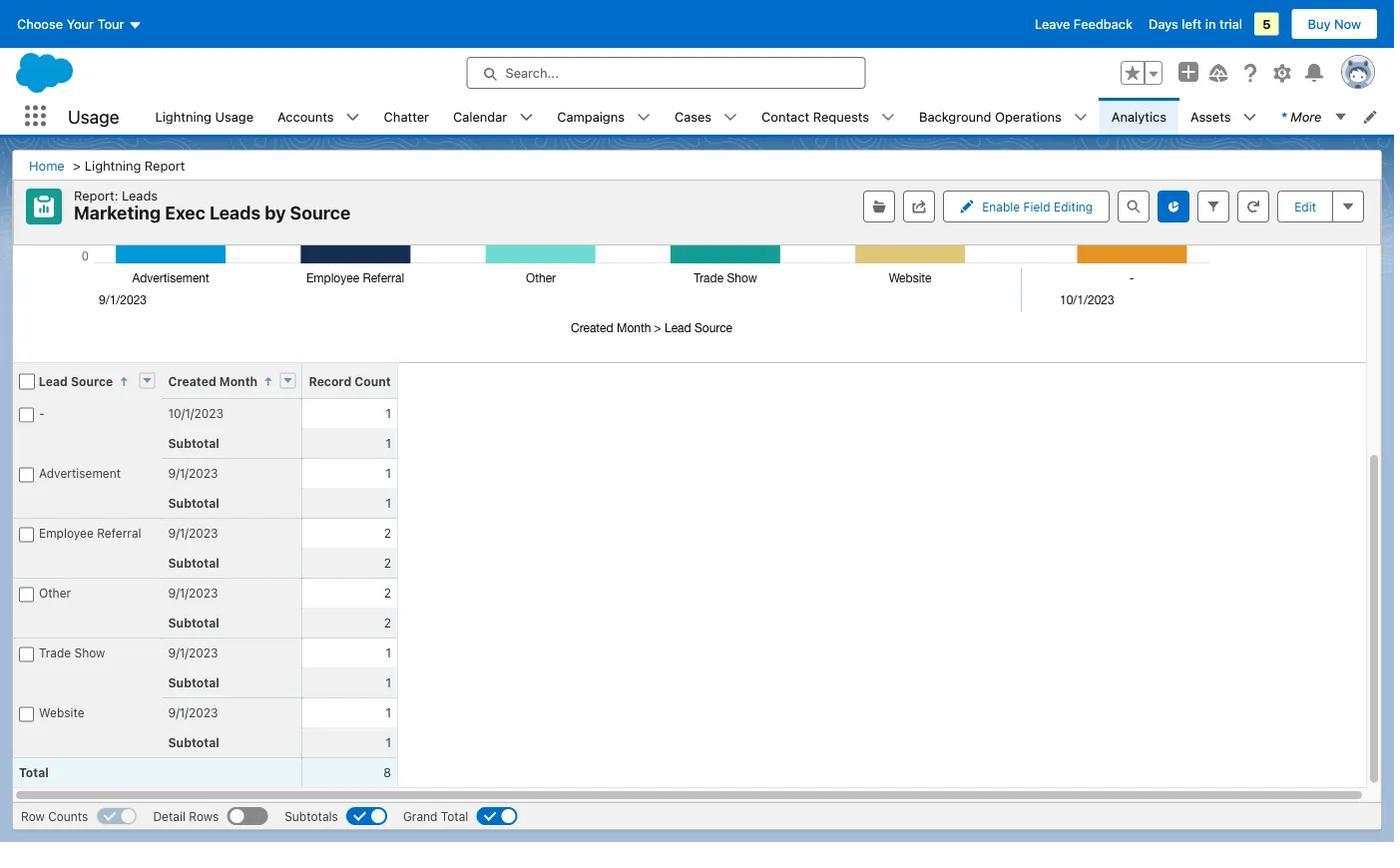 Task type: locate. For each thing, give the bounding box(es) containing it.
background
[[920, 109, 992, 124]]

analytics
[[1112, 109, 1167, 124]]

1 horizontal spatial usage
[[215, 109, 254, 124]]

text default image down search...
[[519, 110, 533, 124]]

calendar link
[[441, 98, 519, 135]]

choose your tour
[[17, 16, 124, 31]]

usage right lightning
[[215, 109, 254, 124]]

text default image left 'cases'
[[637, 110, 651, 124]]

1 text default image from the left
[[346, 110, 360, 124]]

in
[[1206, 16, 1217, 31]]

cases
[[675, 109, 712, 124]]

left
[[1183, 16, 1202, 31]]

contact requests
[[762, 109, 870, 124]]

usage
[[68, 106, 119, 127], [215, 109, 254, 124]]

text default image
[[346, 110, 360, 124], [519, 110, 533, 124], [1074, 110, 1088, 124]]

text default image inside the background operations list item
[[1074, 110, 1088, 124]]

choose your tour button
[[16, 8, 143, 40]]

more
[[1291, 109, 1322, 124]]

text default image for background operations
[[1074, 110, 1088, 124]]

text default image
[[1334, 110, 1348, 124], [637, 110, 651, 124], [724, 110, 738, 124], [882, 110, 896, 124], [1244, 110, 1258, 124]]

text default image right 'cases'
[[724, 110, 738, 124]]

trial
[[1220, 16, 1243, 31]]

3 text default image from the left
[[1074, 110, 1088, 124]]

5 text default image from the left
[[1244, 110, 1258, 124]]

text default image inside cases list item
[[724, 110, 738, 124]]

buy now button
[[1292, 8, 1379, 40]]

text default image left *
[[1244, 110, 1258, 124]]

lightning usage link
[[143, 98, 266, 135]]

4 text default image from the left
[[882, 110, 896, 124]]

campaigns list item
[[545, 98, 663, 135]]

3 text default image from the left
[[724, 110, 738, 124]]

1 text default image from the left
[[1334, 110, 1348, 124]]

text default image inside 'accounts' list item
[[346, 110, 360, 124]]

usage left lightning
[[68, 106, 119, 127]]

text default image inside calendar list item
[[519, 110, 533, 124]]

list
[[143, 98, 1395, 135]]

accounts link
[[266, 98, 346, 135]]

lightning usage
[[155, 109, 254, 124]]

text default image for assets
[[1244, 110, 1258, 124]]

text default image right accounts at the left top of page
[[346, 110, 360, 124]]

operations
[[996, 109, 1062, 124]]

text default image inside campaigns list item
[[637, 110, 651, 124]]

background operations
[[920, 109, 1062, 124]]

text default image right "requests"
[[882, 110, 896, 124]]

buy
[[1309, 16, 1332, 31]]

search... button
[[467, 57, 866, 89]]

your
[[67, 16, 94, 31]]

text default image right more at top right
[[1334, 110, 1348, 124]]

tour
[[97, 16, 124, 31]]

search...
[[506, 65, 559, 80]]

2 horizontal spatial text default image
[[1074, 110, 1088, 124]]

cases list item
[[663, 98, 750, 135]]

requests
[[814, 109, 870, 124]]

lightning
[[155, 109, 212, 124]]

0 horizontal spatial text default image
[[346, 110, 360, 124]]

chatter
[[384, 109, 429, 124]]

1 horizontal spatial text default image
[[519, 110, 533, 124]]

2 text default image from the left
[[637, 110, 651, 124]]

text default image for accounts
[[346, 110, 360, 124]]

text default image for contact requests
[[882, 110, 896, 124]]

text default image right operations
[[1074, 110, 1088, 124]]

text default image inside assets list item
[[1244, 110, 1258, 124]]

contact requests link
[[750, 98, 882, 135]]

text default image for cases
[[724, 110, 738, 124]]

2 text default image from the left
[[519, 110, 533, 124]]

buy now
[[1309, 16, 1362, 31]]

list containing lightning usage
[[143, 98, 1395, 135]]

group
[[1121, 61, 1163, 85]]

now
[[1335, 16, 1362, 31]]

choose
[[17, 16, 63, 31]]

accounts list item
[[266, 98, 372, 135]]

text default image inside contact requests list item
[[882, 110, 896, 124]]

5
[[1263, 16, 1272, 31]]

0 horizontal spatial usage
[[68, 106, 119, 127]]



Task type: vqa. For each thing, say whether or not it's contained in the screenshot.
My on the right bottom of page
no



Task type: describe. For each thing, give the bounding box(es) containing it.
assets link
[[1179, 98, 1244, 135]]

leave feedback
[[1036, 16, 1133, 31]]

leave
[[1036, 16, 1071, 31]]

campaigns link
[[545, 98, 637, 135]]

days left in trial
[[1149, 16, 1243, 31]]

cases link
[[663, 98, 724, 135]]

usage inside list
[[215, 109, 254, 124]]

background operations list item
[[908, 98, 1100, 135]]

days
[[1149, 16, 1179, 31]]

background operations link
[[908, 98, 1074, 135]]

analytics link
[[1100, 98, 1179, 135]]

text default image for campaigns
[[637, 110, 651, 124]]

contact requests list item
[[750, 98, 908, 135]]

calendar
[[453, 109, 507, 124]]

feedback
[[1074, 16, 1133, 31]]

campaigns
[[557, 109, 625, 124]]

* more
[[1282, 109, 1322, 124]]

accounts
[[278, 109, 334, 124]]

leave feedback link
[[1036, 16, 1133, 31]]

text default image for calendar
[[519, 110, 533, 124]]

*
[[1282, 109, 1287, 124]]

chatter link
[[372, 98, 441, 135]]

contact
[[762, 109, 810, 124]]

assets
[[1191, 109, 1232, 124]]

calendar list item
[[441, 98, 545, 135]]

assets list item
[[1179, 98, 1270, 135]]



